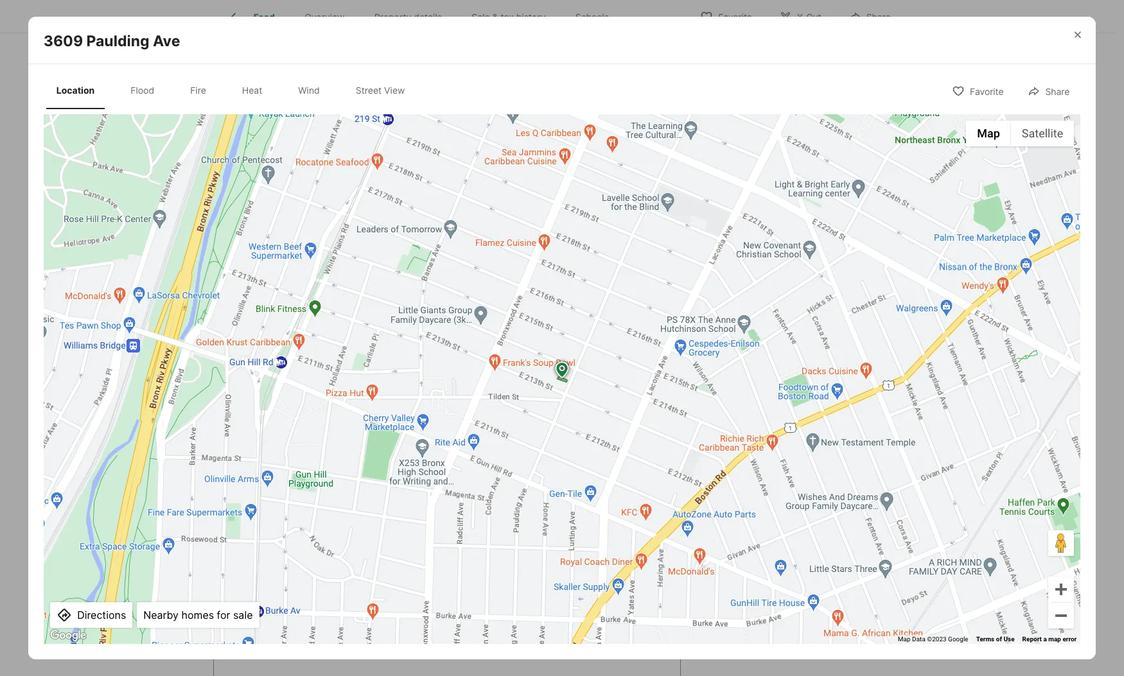 Task type: locate. For each thing, give the bounding box(es) containing it.
1 vertical spatial of
[[996, 636, 1002, 643]]

bronx for questions?
[[769, 256, 794, 267]]

favorite button for x-out
[[690, 3, 763, 29]]

©2023 inside the 3609 paulding ave dialog
[[927, 636, 947, 643]]

listed,
[[714, 149, 743, 162]]

1 vertical spatial business
[[378, 574, 424, 587]]

hours inside 4 business hours
[[769, 296, 795, 307]]

1 vertical spatial terms
[[976, 636, 995, 643]]

satellite for the bottom menu bar
[[275, 209, 316, 223]]

hours down responds in
[[769, 296, 795, 307]]

or left call
[[748, 443, 758, 456]]

0 vertical spatial bronx
[[769, 256, 794, 267]]

0 vertical spatial compass
[[345, 82, 391, 95]]

0 vertical spatial home
[[738, 119, 765, 131]]

2 vertical spatial favorite
[[840, 119, 880, 131]]

greater for listing by lorena espaillat
[[400, 97, 437, 110]]

1 vertical spatial terms of use
[[976, 636, 1015, 643]]

compass
[[345, 82, 391, 95], [352, 97, 397, 110]]

map inside the 3609 paulding ave dialog
[[1049, 636, 1061, 643]]

this
[[714, 119, 735, 131]]

0 vertical spatial ny,
[[433, 82, 450, 95]]

perez down 'agent'
[[354, 523, 395, 541]]

bronx
[[769, 256, 794, 267], [307, 543, 335, 556]]

favorite for share
[[970, 86, 1004, 97]]

street inside street view button
[[541, 208, 562, 217]]

agent
[[352, 492, 394, 510]]

at
[[425, 138, 434, 151]]

0 horizontal spatial in
[[260, 12, 269, 25]]

by down 2023
[[407, 154, 419, 167]]

1 horizontal spatial question
[[794, 410, 838, 423]]

1 horizontal spatial google image
[[216, 360, 259, 377]]

1 horizontal spatial street
[[541, 208, 562, 217]]

0 vertical spatial hours
[[769, 296, 795, 307]]

or inside this home isn't listed yet. favorite this home to get updates once it's listed, or contact a redfin
[[746, 149, 756, 162]]

2 vertical spatial henry
[[307, 523, 351, 541]]

henry perez link down questions?
[[769, 236, 858, 254]]

0 horizontal spatial ask
[[213, 492, 241, 510]]

map button inside the 3609 paulding ave dialog
[[966, 121, 1011, 146]]

terms of use link inside the 3609 paulding ave dialog
[[976, 636, 1015, 643]]

property details tab
[[360, 2, 457, 33]]

0 vertical spatial directions
[[610, 208, 644, 217]]

0 vertical spatial realty
[[788, 269, 815, 280]]

©2023 for data
[[527, 368, 547, 375]]

menu bar
[[966, 121, 1074, 146], [219, 203, 327, 229]]

0 horizontal spatial terms
[[576, 368, 595, 375]]

partner inside partner agent for more information.
[[841, 149, 878, 162]]

realty inside henry perez bronx redfin partner agent exp realty responds in 4 business hours
[[329, 559, 359, 571]]

partner down 'agent'
[[372, 543, 408, 556]]

1 vertical spatial listing
[[213, 97, 245, 110]]

as
[[336, 154, 348, 167]]

0 vertical spatial henry
[[769, 236, 813, 254]]

of
[[596, 368, 602, 375], [996, 636, 1002, 643]]

1 vertical spatial satellite
[[275, 209, 316, 223]]

bronx inside henry perez bronx redfin partner agent exp realty responds in 4 business hours
[[307, 543, 335, 556]]

0 vertical spatial in
[[260, 12, 269, 25]]

or right "listed," at the right of the page
[[746, 149, 756, 162]]

henry right 'agent'
[[397, 492, 441, 510]]

for inside button
[[217, 609, 230, 622]]

share button inside the 3609 paulding ave dialog
[[1017, 77, 1081, 104]]

map region for menu bar inside the the 3609 paulding ave dialog
[[0, 97, 1095, 677]]

google for map data ©2023 google
[[948, 636, 969, 643]]

of for map data ©2023 google
[[996, 636, 1002, 643]]

0 vertical spatial or
[[746, 149, 756, 162]]

share inside the 3609 paulding ave dialog
[[1046, 86, 1070, 97]]

view inside tab
[[384, 85, 405, 96]]

0 horizontal spatial responds
[[307, 574, 355, 587]]

for for agent
[[746, 165, 759, 178]]

bronx redfin partner agenthenry perez image up sale
[[213, 520, 284, 591]]

by inside "redfin checked: 1 minute ago (nov 1, 2023 at 9:08am) • source: onekey® mls as distributed by mls grid # h6276214"
[[407, 154, 419, 167]]

listing right fire
[[213, 82, 245, 95]]

0 horizontal spatial exp
[[307, 559, 326, 571]]

satellite for menu bar inside the the 3609 paulding ave dialog
[[1022, 127, 1064, 140]]

1 vertical spatial error
[[1063, 636, 1077, 643]]

terms of use link
[[576, 368, 615, 375], [976, 636, 1015, 643]]

0 horizontal spatial favorite
[[719, 11, 752, 22]]

favorite inside this home isn't listed yet. favorite this home to get updates once it's listed, or contact a redfin
[[840, 119, 880, 131]]

1 horizontal spatial share button
[[1017, 77, 1081, 104]]

1 horizontal spatial favorite button
[[941, 77, 1015, 104]]

hours up write a message... text box
[[426, 574, 456, 587]]

terms of use link for map data ©2023 google
[[976, 636, 1015, 643]]

map button for satellite "popup button" inside the 3609 paulding ave dialog
[[966, 121, 1011, 146]]

satellite button inside the 3609 paulding ave dialog
[[1011, 121, 1074, 146]]

1 vertical spatial 4
[[369, 574, 376, 587]]

1 vertical spatial report a map error link
[[1023, 636, 1077, 643]]

3609 paulding ave dialog
[[0, 17, 1096, 677]]

map region inside the 3609 paulding ave dialog
[[0, 97, 1095, 677]]

by left saulo
[[248, 82, 260, 95]]

1 horizontal spatial report a map error
[[1023, 636, 1077, 643]]

responds
[[769, 283, 811, 294], [307, 574, 355, 587]]

home
[[738, 119, 765, 131], [735, 134, 762, 147]]

responds inside henry perez bronx redfin partner agent exp realty responds in 4 business hours
[[307, 574, 355, 587]]

mls down at
[[422, 154, 443, 167]]

1,
[[386, 138, 394, 151]]

ny, for listing by lorena espaillat
[[440, 97, 457, 110]]

wind tab
[[288, 75, 330, 107]]

0 horizontal spatial realty
[[329, 559, 359, 571]]

1 horizontal spatial terms
[[976, 636, 995, 643]]

google image
[[216, 360, 259, 377], [47, 628, 89, 644]]

bronx redfin partner agenthenry perez image down have
[[714, 236, 759, 281]]

in
[[260, 12, 269, 25], [814, 283, 821, 294], [358, 574, 366, 587]]

1 horizontal spatial mls
[[422, 154, 443, 167]]

terms inside the 3609 paulding ave dialog
[[976, 636, 995, 643]]

©2023
[[527, 368, 547, 375], [927, 636, 947, 643]]

for inside partner agent for more information.
[[746, 165, 759, 178]]

terms
[[576, 368, 595, 375], [976, 636, 995, 643]]

terms for map data ©2023 google
[[576, 368, 595, 375]]

error
[[663, 368, 677, 375], [1063, 636, 1077, 643]]

a inside dialog
[[1044, 636, 1047, 643]]

ask
[[764, 410, 784, 423], [213, 492, 241, 510]]

1 vertical spatial hours
[[426, 574, 456, 587]]

Write a message... text field
[[725, 334, 877, 381]]

nearby
[[143, 609, 179, 622]]

1 listing from the top
[[213, 82, 245, 95]]

questions?
[[752, 217, 829, 234]]

ny, up 9:08am) at the left
[[440, 97, 457, 110]]

0 horizontal spatial of
[[596, 368, 602, 375]]

1 horizontal spatial directions
[[610, 208, 644, 217]]

0 horizontal spatial ©2023
[[527, 368, 547, 375]]

overview tab
[[290, 2, 360, 33]]

0 vertical spatial google image
[[216, 360, 259, 377]]

0 vertical spatial espaillat
[[293, 82, 333, 95]]

0 vertical spatial view
[[384, 85, 405, 96]]

share
[[867, 11, 891, 22], [1046, 86, 1070, 97]]

nearby homes for sale
[[143, 609, 253, 622]]

0 horizontal spatial report
[[622, 368, 642, 375]]

home left the to
[[735, 134, 762, 147]]

commute
[[342, 400, 389, 413]]

agent inside henry perez bronx redfin partner agent exp realty responds in 4 business hours
[[411, 543, 440, 556]]

0 horizontal spatial error
[[663, 368, 677, 375]]

espaillat
[[293, 82, 333, 95], [299, 97, 339, 110]]

report a map error link inside the 3609 paulding ave dialog
[[1023, 636, 1077, 643]]

0 horizontal spatial agent
[[411, 543, 440, 556]]

information.
[[790, 165, 848, 178]]

1 vertical spatial agent
[[860, 256, 886, 267]]

0 horizontal spatial henry perez link
[[307, 523, 395, 541]]

2 horizontal spatial in
[[814, 283, 821, 294]]

0 vertical spatial directions button
[[593, 204, 647, 222]]

0 vertical spatial street
[[356, 85, 382, 96]]

1 vertical spatial menu bar
[[219, 203, 327, 229]]

redfin inside "redfin checked: 1 minute ago (nov 1, 2023 at 9:08am) • source: onekey® mls as distributed by mls grid # h6276214"
[[213, 138, 244, 151]]

by for lorena
[[248, 97, 260, 110]]

1 horizontal spatial exp
[[769, 269, 786, 280]]

text
[[724, 443, 745, 456]]

listing by saulo espaillat
[[213, 82, 333, 95]]

0 vertical spatial of
[[596, 368, 602, 375]]

1 horizontal spatial bronx redfin partner agenthenry perez image
[[714, 236, 759, 281]]

report
[[622, 368, 642, 375], [1023, 636, 1042, 643]]

exp for redfin
[[307, 559, 326, 571]]

0 horizontal spatial map button
[[219, 203, 264, 229]]

terms of use inside the 3609 paulding ave dialog
[[976, 636, 1015, 643]]

henry down questions?
[[769, 236, 813, 254]]

map button
[[966, 121, 1011, 146], [219, 203, 264, 229]]

1 horizontal spatial henry
[[397, 492, 441, 510]]

0 horizontal spatial share
[[867, 11, 891, 22]]

0 horizontal spatial street view
[[356, 85, 405, 96]]

for left the more on the top right of page
[[746, 165, 759, 178]]

0 vertical spatial agent
[[714, 165, 743, 178]]

1 horizontal spatial satellite button
[[1011, 121, 1074, 146]]

1 horizontal spatial terms of use
[[976, 636, 1015, 643]]

bronx redfin partner agenthenry perez image
[[714, 236, 759, 281], [213, 520, 284, 591]]

data
[[513, 368, 526, 375]]

0 vertical spatial report
[[622, 368, 642, 375]]

ny, up at
[[433, 82, 450, 95]]

1 horizontal spatial for
[[746, 165, 759, 178]]

compass for listing by saulo espaillat
[[345, 82, 391, 95]]

question inside ask a question button
[[794, 410, 838, 423]]

tab list containing location
[[44, 72, 428, 109]]

perez inside henry perez bronx redfin partner agent exp realty
[[817, 236, 858, 254]]

partner inside henry perez bronx redfin partner agent exp realty
[[826, 256, 858, 267]]

report inside the 3609 paulding ave dialog
[[1023, 636, 1042, 643]]

error inside the 3609 paulding ave dialog
[[1063, 636, 1077, 643]]

partner up 4 business hours
[[826, 256, 858, 267]]

has
[[476, 12, 495, 25]]

1 vertical spatial share button
[[1017, 77, 1081, 104]]

ask redfin partner agent henry a question
[[213, 492, 520, 510]]

agent inside henry perez bronx redfin partner agent exp realty
[[860, 256, 886, 267]]

tab list
[[213, 0, 634, 33], [44, 72, 428, 109]]

0 horizontal spatial mls
[[312, 154, 334, 167]]

ny,
[[433, 82, 450, 95], [440, 97, 457, 110]]

exp inside henry perez bronx redfin partner agent exp realty
[[769, 269, 786, 280]]

espaillat for listing by saulo espaillat
[[293, 82, 333, 95]]

1 horizontal spatial agent
[[714, 165, 743, 178]]

3609 paulding ave element
[[44, 17, 196, 51]]

once
[[839, 134, 863, 147]]

bronx redfin partner agenthenry perez image for have
[[714, 236, 759, 281]]

use inside the 3609 paulding ave dialog
[[1004, 636, 1015, 643]]

henry inside henry perez bronx redfin partner agent exp realty responds in 4 business hours
[[307, 523, 351, 541]]

1 horizontal spatial satellite
[[1022, 127, 1064, 140]]

terms of use link for map data ©2023 google
[[576, 368, 615, 375]]

1 horizontal spatial google
[[948, 636, 969, 643]]

report a map error inside the 3609 paulding ave dialog
[[1023, 636, 1077, 643]]

0 horizontal spatial view
[[384, 85, 405, 96]]

a
[[799, 149, 805, 162], [644, 368, 647, 375], [334, 400, 339, 413], [786, 410, 792, 423], [444, 492, 453, 510], [1044, 636, 1047, 643]]

1 vertical spatial satellite button
[[264, 203, 327, 229]]

checked:
[[247, 138, 291, 151]]

error for map data ©2023 google
[[1063, 636, 1077, 643]]

sale & tax history
[[472, 12, 546, 23]]

satellite inside the 3609 paulding ave dialog
[[1022, 127, 1064, 140]]

0 vertical spatial report a map error link
[[622, 368, 677, 375]]

have questions?
[[714, 217, 829, 234]]

distributed
[[351, 154, 404, 167]]

google inside the 3609 paulding ave dialog
[[948, 636, 969, 643]]

ask inside button
[[764, 410, 784, 423]]

tab list inside the 3609 paulding ave dialog
[[44, 72, 428, 109]]

0 vertical spatial satellite
[[1022, 127, 1064, 140]]

of inside the 3609 paulding ave dialog
[[996, 636, 1002, 643]]

map
[[977, 127, 1000, 140], [230, 209, 253, 223], [499, 368, 511, 375], [898, 636, 911, 643]]

map button for satellite "popup button" corresponding to the bottom menu bar
[[219, 203, 264, 229]]

•
[[215, 154, 221, 167]]

sale
[[472, 12, 490, 23]]

henry perez link for questions?
[[769, 236, 858, 254]]

1 horizontal spatial henry perez link
[[769, 236, 858, 254]]

street view
[[356, 85, 405, 96], [541, 208, 580, 217]]

satellite button for menu bar inside the the 3609 paulding ave dialog
[[1011, 121, 1074, 146]]

0 horizontal spatial business
[[378, 574, 424, 587]]

greater
[[394, 82, 430, 95], [400, 97, 437, 110]]

1 horizontal spatial street view
[[541, 208, 580, 217]]

perez for questions?
[[817, 236, 858, 254]]

0 vertical spatial ©2023
[[527, 368, 547, 375]]

by down heat
[[248, 97, 260, 110]]

fire
[[190, 85, 206, 96]]

1 vertical spatial directions
[[77, 609, 126, 622]]

street
[[356, 85, 382, 96], [541, 208, 562, 217]]

1 vertical spatial map
[[1049, 636, 1061, 643]]

1 vertical spatial street view
[[541, 208, 580, 217]]

1 horizontal spatial realty
[[788, 269, 815, 280]]

1 vertical spatial favorite
[[970, 86, 1004, 97]]

henry inside henry perez bronx redfin partner agent exp realty
[[769, 236, 813, 254]]

for left sale
[[217, 609, 230, 622]]

bronx inside henry perez bronx redfin partner agent exp realty
[[769, 256, 794, 267]]

satellite
[[1022, 127, 1064, 140], [275, 209, 316, 223]]

view inside button
[[564, 208, 580, 217]]

0 vertical spatial favorite button
[[690, 3, 763, 29]]

business
[[832, 283, 872, 294], [378, 574, 424, 587]]

compass greater ny, llc for listing by lorena espaillat
[[352, 97, 478, 110]]

exp inside henry perez bronx redfin partner agent exp realty responds in 4 business hours
[[307, 559, 326, 571]]

home left isn't
[[738, 119, 765, 131]]

greater for listing by saulo espaillat
[[394, 82, 430, 95]]

use for map data ©2023 google
[[604, 368, 615, 375]]

1 vertical spatial responds
[[307, 574, 355, 587]]

1 vertical spatial report
[[1023, 636, 1042, 643]]

listing
[[213, 82, 245, 95], [213, 97, 245, 110]]

share button
[[838, 3, 902, 29], [1017, 77, 1081, 104]]

contact:
[[213, 113, 254, 125]]

sale
[[233, 609, 253, 622]]

mls down minute
[[312, 154, 334, 167]]

tab list containing feed
[[213, 0, 634, 33]]

favorite for x-out
[[719, 11, 752, 22]]

terms of use
[[576, 368, 615, 375], [976, 636, 1015, 643]]

directions inside the 3609 paulding ave dialog
[[77, 609, 126, 622]]

favorite button
[[690, 3, 763, 29], [941, 77, 1015, 104]]

llc for listing by saulo espaillat
[[453, 82, 472, 95]]

tab list for x-out
[[213, 0, 634, 33]]

1 horizontal spatial report
[[1023, 636, 1042, 643]]

by
[[248, 82, 260, 95], [248, 97, 260, 110], [407, 154, 419, 167]]

2 listing from the top
[[213, 97, 245, 110]]

realty inside henry perez bronx redfin partner agent exp realty
[[788, 269, 815, 280]]

perez down questions?
[[817, 236, 858, 254]]

0 horizontal spatial bronx
[[307, 543, 335, 556]]

street inside street view tab
[[356, 85, 382, 96]]

use
[[604, 368, 615, 375], [1004, 636, 1015, 643]]

by for saulo
[[248, 82, 260, 95]]

heat tab
[[232, 75, 273, 107]]

x-out button
[[768, 3, 833, 29]]

partner agent for more information.
[[714, 149, 878, 178]]

1 horizontal spatial share
[[1046, 86, 1070, 97]]

agent for have questions?
[[860, 256, 886, 267]]

a/c
[[498, 12, 516, 25]]

1 vertical spatial ny,
[[440, 97, 457, 110]]

1 vertical spatial street
[[541, 208, 562, 217]]

map data ©2023 google
[[898, 636, 969, 643]]

directions button
[[593, 204, 647, 222], [50, 602, 133, 628]]

4 inside henry perez bronx redfin partner agent exp realty responds in 4 business hours
[[369, 574, 376, 587]]

google
[[548, 368, 569, 375], [948, 636, 969, 643]]

it's
[[866, 134, 879, 147]]

listing up contact:
[[213, 97, 245, 110]]

map
[[649, 368, 661, 375], [1049, 636, 1061, 643]]

0 vertical spatial terms of use link
[[576, 368, 615, 375]]

report a map error link for map data ©2023 google
[[1023, 636, 1077, 643]]

henry perez link down ask redfin partner agent henry a question
[[307, 523, 395, 541]]

0 horizontal spatial terms of use
[[576, 368, 615, 375]]

redfin inside this home isn't listed yet. favorite this home to get updates once it's listed, or contact a redfin
[[808, 149, 839, 162]]

map for map data ©2023 google
[[649, 368, 661, 375]]

report a map error link
[[622, 368, 677, 375], [1023, 636, 1077, 643]]

in for responds
[[814, 283, 821, 294]]

1 mls from the left
[[312, 154, 334, 167]]

favorite inside the 3609 paulding ave dialog
[[970, 86, 1004, 97]]

1 vertical spatial favorite button
[[941, 77, 1015, 104]]

favorite button for share
[[941, 77, 1015, 104]]

map region
[[0, 97, 1095, 677], [157, 169, 815, 498]]

1 horizontal spatial error
[[1063, 636, 1077, 643]]

question
[[794, 410, 838, 423], [456, 492, 520, 510]]

henry perez bronx redfin partner agent exp realty
[[769, 236, 886, 280]]

henry for have questions?
[[769, 236, 813, 254]]

1 vertical spatial perez
[[354, 523, 395, 541]]

4
[[824, 283, 830, 294], [369, 574, 376, 587]]

0 vertical spatial terms
[[576, 368, 595, 375]]

perez inside henry perez bronx redfin partner agent exp realty responds in 4 business hours
[[354, 523, 395, 541]]

llc
[[453, 82, 472, 95], [460, 97, 478, 110]]

1 horizontal spatial business
[[832, 283, 872, 294]]

2 vertical spatial by
[[407, 154, 419, 167]]

partner down once
[[841, 149, 878, 162]]

0 horizontal spatial google
[[548, 368, 569, 375]]

business inside henry perez bronx redfin partner agent exp realty responds in 4 business hours
[[378, 574, 424, 587]]

henry down ask redfin partner agent henry a question
[[307, 523, 351, 541]]



Task type: describe. For each thing, give the bounding box(es) containing it.
perez for redfin
[[354, 523, 395, 541]]

contact: 914-337-0070
[[213, 113, 328, 125]]

ago
[[339, 138, 358, 151]]

henry for ask redfin partner agent henry a question
[[307, 523, 351, 541]]

agent for ask redfin partner agent henry a question
[[411, 543, 440, 556]]

x-
[[797, 11, 806, 22]]

compass greater ny, llc for listing by saulo espaillat
[[345, 82, 472, 95]]

0 vertical spatial share
[[867, 11, 891, 22]]

listing for listing by saulo espaillat
[[213, 82, 245, 95]]

terms for map data ©2023 google
[[976, 636, 995, 643]]

h6276214
[[476, 154, 526, 167]]

street view button
[[524, 204, 583, 222]]

onekey®
[[265, 154, 309, 167]]

history
[[517, 12, 546, 23]]

tax
[[501, 12, 514, 23]]

heat
[[242, 85, 262, 96]]

lorena
[[263, 97, 296, 110]]

source:
[[223, 154, 260, 167]]

listed
[[790, 119, 817, 131]]

property
[[374, 12, 411, 23]]

1 vertical spatial or
[[748, 443, 758, 456]]

4 business hours
[[769, 283, 872, 307]]

for for homes
[[217, 609, 230, 622]]

ny, for listing by saulo espaillat
[[433, 82, 450, 95]]

yet.
[[819, 119, 838, 131]]

ask for ask redfin partner agent henry a question
[[213, 492, 241, 510]]

this
[[714, 134, 732, 147]]

a inside this home isn't listed yet. favorite this home to get updates once it's listed, or contact a redfin
[[799, 149, 805, 162]]

error for map data ©2023 google
[[663, 368, 677, 375]]

&
[[493, 12, 498, 23]]

exp for questions?
[[769, 269, 786, 280]]

flood
[[131, 85, 154, 96]]

terms of use for map data ©2023 google
[[576, 368, 615, 375]]

out
[[806, 11, 822, 22]]

·
[[303, 400, 306, 413]]

4 inside 4 business hours
[[824, 283, 830, 294]]

646-
[[780, 443, 806, 456]]

menu bar inside the 3609 paulding ave dialog
[[966, 121, 1074, 146]]

in for built
[[260, 12, 269, 25]]

1950
[[272, 12, 296, 25]]

to
[[765, 134, 775, 147]]

realty for questions?
[[788, 269, 815, 280]]

location tab
[[46, 75, 105, 107]]

bronx for redfin
[[307, 543, 335, 556]]

compass for listing by lorena espaillat
[[352, 97, 397, 110]]

x-out
[[797, 11, 822, 22]]

data
[[912, 636, 926, 643]]

5682
[[831, 443, 857, 456]]

0 horizontal spatial question
[[456, 492, 520, 510]]

3609
[[44, 32, 83, 50]]

ave
[[153, 32, 180, 50]]

0 vertical spatial responds
[[769, 283, 811, 294]]

914-
[[257, 113, 280, 125]]

redfin checked: 1 minute ago (nov 1, 2023 at 9:08am) • source: onekey® mls as distributed by mls grid # h6276214
[[213, 138, 526, 167]]

henry perez link for redfin
[[307, 523, 395, 541]]

flood tab
[[120, 75, 165, 107]]

partner inside henry perez bronx redfin partner agent exp realty responds in 4 business hours
[[372, 543, 408, 556]]

3609 paulding ave
[[44, 32, 180, 50]]

built in 1950
[[236, 12, 296, 25]]

listing for listing by lorena espaillat
[[213, 97, 245, 110]]

responds in
[[769, 283, 821, 294]]

llc for listing by lorena espaillat
[[460, 97, 478, 110]]

0 vertical spatial share button
[[838, 3, 902, 29]]

realty for redfin
[[329, 559, 359, 571]]

report a map error for map data ©2023 google
[[622, 368, 677, 375]]

has a/c
[[476, 12, 516, 25]]

hours inside henry perez bronx redfin partner agent exp realty responds in 4 business hours
[[426, 574, 456, 587]]

street view inside tab
[[356, 85, 405, 96]]

Write a message... text field
[[224, 614, 670, 661]]

—
[[266, 400, 277, 413]]

schools
[[576, 12, 609, 23]]

of for map data ©2023 google
[[596, 368, 602, 375]]

google for map data ©2023 google
[[548, 368, 569, 375]]

1 vertical spatial henry
[[397, 492, 441, 510]]

contact
[[759, 149, 796, 162]]

9:08am)
[[437, 138, 478, 151]]

text or call 646-358-5682
[[724, 443, 857, 456]]

property details
[[374, 12, 442, 23]]

schools tab
[[561, 2, 624, 33]]

updates
[[796, 134, 836, 147]]

— min · add a commute
[[266, 400, 389, 413]]

map for map data ©2023 google
[[1049, 636, 1061, 643]]

report a map error for map data ©2023 google
[[1023, 636, 1077, 643]]

1
[[294, 138, 299, 151]]

details
[[414, 12, 442, 23]]

saulo
[[263, 82, 290, 95]]

fire tab
[[180, 75, 216, 107]]

feed
[[254, 12, 275, 23]]

terms of use for map data ©2023 google
[[976, 636, 1015, 643]]

partner left 'agent'
[[294, 492, 348, 510]]

646-358-5682 link
[[780, 443, 857, 456]]

use for map data ©2023 google
[[1004, 636, 1015, 643]]

homes
[[182, 609, 214, 622]]

listing by lorena espaillat
[[213, 97, 339, 110]]

street view inside button
[[541, 208, 580, 217]]

ask for ask a question
[[764, 410, 784, 423]]

358-
[[806, 443, 831, 456]]

in inside henry perez bronx redfin partner agent exp realty responds in 4 business hours
[[358, 574, 366, 587]]

paulding
[[86, 32, 149, 50]]

have
[[714, 217, 749, 234]]

report a map error link for map data ©2023 google
[[622, 368, 677, 375]]

add a commute button
[[311, 399, 389, 414]]

map region for the bottom menu bar
[[157, 169, 815, 498]]

espaillat for listing by lorena espaillat
[[299, 97, 339, 110]]

©2023 for data
[[927, 636, 947, 643]]

0 horizontal spatial directions button
[[50, 602, 133, 628]]

bronx redfin partner agenthenry perez image for ask
[[213, 520, 284, 591]]

ask a question button
[[714, 401, 888, 432]]

isn't
[[768, 119, 787, 131]]

google image inside the 3609 paulding ave dialog
[[47, 628, 89, 644]]

tab list for share
[[44, 72, 428, 109]]

built
[[236, 12, 257, 25]]

1 horizontal spatial directions button
[[593, 204, 647, 222]]

a inside button
[[786, 410, 792, 423]]

report for map data ©2023 google
[[622, 368, 642, 375]]

(nov
[[360, 138, 384, 151]]

feed link
[[228, 10, 275, 25]]

nearby homes for sale button
[[137, 602, 259, 628]]

redfin inside henry perez bronx redfin partner agent exp realty responds in 4 business hours
[[338, 543, 369, 556]]

sale & tax history tab
[[457, 2, 561, 33]]

more
[[762, 165, 787, 178]]

henry perez bronx redfin partner agent exp realty responds in 4 business hours
[[307, 523, 456, 587]]

grid
[[446, 154, 466, 167]]

2023
[[397, 138, 422, 151]]

overview
[[305, 12, 345, 23]]

ask a question
[[764, 410, 838, 423]]

2 mls from the left
[[422, 154, 443, 167]]

map data ©2023 google
[[499, 368, 569, 375]]

wind
[[298, 85, 320, 96]]

business inside 4 business hours
[[832, 283, 872, 294]]

minute
[[301, 138, 336, 151]]

street view tab
[[346, 75, 415, 107]]

call
[[761, 443, 778, 456]]

report for map data ©2023 google
[[1023, 636, 1042, 643]]

337-
[[280, 113, 303, 125]]

min
[[279, 400, 298, 413]]

location
[[56, 85, 95, 96]]

1 vertical spatial home
[[735, 134, 762, 147]]

satellite button for the bottom menu bar
[[264, 203, 327, 229]]

redfin inside henry perez bronx redfin partner agent exp realty
[[796, 256, 824, 267]]

agent inside partner agent for more information.
[[714, 165, 743, 178]]



Task type: vqa. For each thing, say whether or not it's contained in the screenshot.
Tour
no



